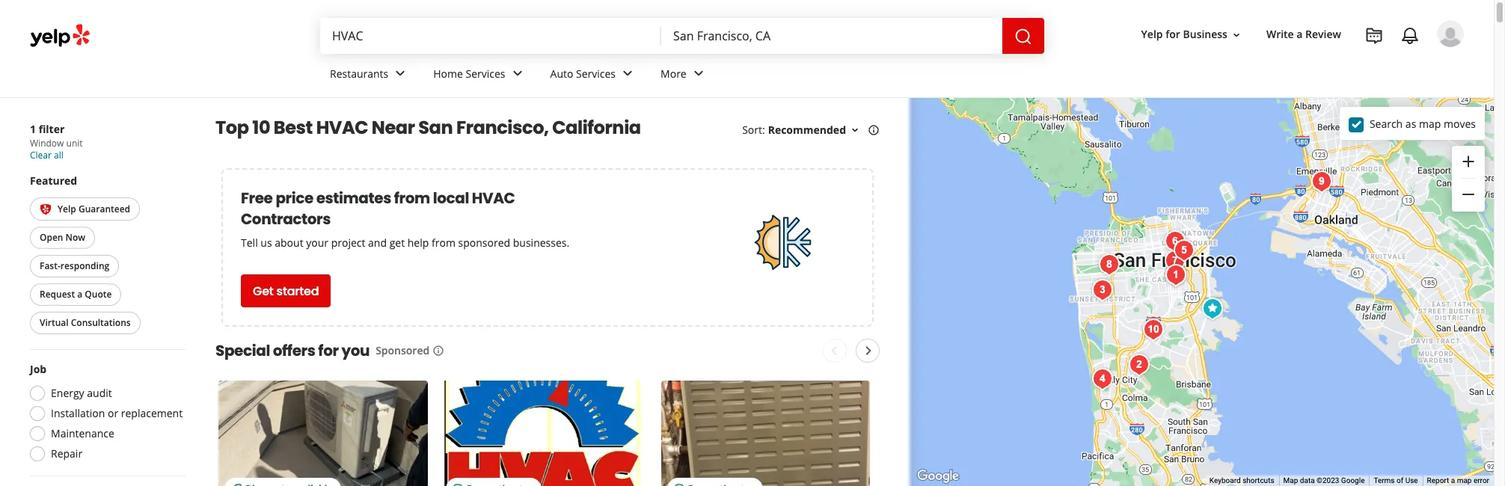 Task type: describe. For each thing, give the bounding box(es) containing it.
breathable image
[[1160, 226, 1190, 256]]

guaranteed
[[79, 203, 130, 216]]

zoom out image
[[1460, 186, 1478, 204]]

1 filter window unit clear all
[[30, 122, 83, 162]]

search
[[1370, 116, 1403, 131]]

audit
[[87, 386, 112, 401]]

open now button
[[30, 227, 95, 249]]

unit
[[66, 137, 83, 150]]

home services link
[[421, 54, 538, 97]]

keyboard
[[1210, 477, 1241, 485]]

projects image
[[1366, 27, 1384, 45]]

services for home services
[[466, 66, 506, 81]]

sponsored
[[458, 236, 510, 250]]

keyboard shortcuts
[[1210, 477, 1275, 485]]

request
[[40, 288, 75, 301]]

report
[[1428, 477, 1450, 485]]

google image
[[914, 467, 963, 486]]

building efficiency image
[[1094, 250, 1124, 280]]

16 info v2 image for top 10 best hvac near san francisco, california
[[868, 124, 880, 136]]

2 16 free estimates v2 image from the left
[[673, 483, 685, 486]]

about
[[275, 236, 304, 250]]

featured group
[[27, 174, 186, 338]]

fast-responding
[[40, 260, 109, 273]]

apollo heating & ventilating image
[[1139, 315, 1169, 345]]

of
[[1397, 477, 1404, 485]]

clear
[[30, 149, 52, 162]]

fast-responding button
[[30, 255, 119, 278]]

project
[[331, 236, 366, 250]]

auto
[[550, 66, 574, 81]]

offers
[[273, 340, 315, 361]]

review
[[1306, 27, 1342, 41]]

businesses.
[[513, 236, 570, 250]]

1 vertical spatial for
[[318, 340, 339, 361]]

responding
[[60, 260, 109, 273]]

started
[[277, 282, 319, 300]]

Find text field
[[332, 28, 650, 44]]

clear all link
[[30, 149, 63, 162]]

request a quote
[[40, 288, 112, 301]]

virtual consultations button
[[30, 312, 140, 335]]

restaurants
[[330, 66, 389, 81]]

francisco,
[[456, 115, 549, 140]]

dennis's heating & cooling image
[[1198, 294, 1228, 324]]

map region
[[874, 0, 1506, 486]]

get
[[253, 282, 274, 300]]

business
[[1183, 27, 1228, 41]]

atlas heating image
[[1307, 167, 1337, 196]]

best
[[274, 115, 313, 140]]

map for error
[[1457, 477, 1472, 485]]

price
[[276, 188, 313, 209]]

yelp for yelp for business
[[1142, 27, 1163, 41]]

user actions element
[[1130, 19, 1485, 111]]

your
[[306, 236, 329, 250]]

data
[[1300, 477, 1315, 485]]

zoom in image
[[1460, 152, 1478, 170]]

recommended
[[768, 123, 846, 137]]

special offers for you
[[216, 340, 370, 361]]

ortiz heating & air conditioning image
[[1216, 479, 1246, 486]]

shortcuts
[[1243, 477, 1275, 485]]

installation or replacement
[[51, 407, 183, 421]]

more link
[[649, 54, 720, 97]]

fast-
[[40, 260, 60, 273]]

repair
[[51, 447, 82, 461]]

report a map error link
[[1428, 477, 1490, 485]]

yelp for yelp guaranteed
[[58, 203, 76, 216]]

a for write
[[1297, 27, 1303, 41]]

window
[[30, 137, 64, 150]]

error
[[1474, 477, 1490, 485]]

hvac inside the free price estimates from local hvac contractors tell us about your project and get help from sponsored businesses.
[[472, 188, 515, 209]]

use
[[1406, 477, 1419, 485]]

contractors
[[241, 209, 331, 230]]

job
[[30, 362, 47, 377]]

write a review
[[1267, 27, 1342, 41]]

search as map moves
[[1370, 116, 1476, 131]]

open
[[40, 232, 63, 244]]

notifications image
[[1402, 27, 1420, 45]]

option group containing job
[[25, 362, 186, 467]]

10
[[252, 115, 270, 140]]

previous image
[[826, 342, 844, 360]]

Near text field
[[673, 28, 991, 44]]

recommended button
[[768, 123, 861, 137]]

special
[[216, 340, 270, 361]]

yelp guaranteed button
[[30, 198, 140, 221]]

energy
[[51, 386, 84, 401]]

quote
[[85, 288, 112, 301]]

map
[[1284, 477, 1299, 485]]

0 vertical spatial from
[[394, 188, 430, 209]]

24 chevron down v2 image for restaurants
[[392, 65, 410, 83]]

1 16 free estimates v2 image from the left
[[452, 483, 464, 486]]

virtual
[[40, 317, 69, 330]]

energy audit
[[51, 386, 112, 401]]

16 info v2 image for special offers for you
[[433, 345, 445, 357]]

moves
[[1444, 116, 1476, 131]]



Task type: locate. For each thing, give the bounding box(es) containing it.
1
[[30, 122, 36, 136]]

16 chevron down v2 image inside yelp for business button
[[1231, 29, 1243, 41]]

1 horizontal spatial 24 chevron down v2 image
[[690, 65, 708, 83]]

0 vertical spatial 16 chevron down v2 image
[[1231, 29, 1243, 41]]

or
[[108, 407, 118, 421]]

more
[[661, 66, 687, 81]]

auto services link
[[538, 54, 649, 97]]

16 chevron down v2 image right recommended
[[849, 124, 861, 136]]

services
[[466, 66, 506, 81], [576, 66, 616, 81]]

yelp inside user actions element
[[1142, 27, 1163, 41]]

24 chevron down v2 image inside home services link
[[509, 65, 526, 83]]

1 vertical spatial a
[[77, 288, 82, 301]]

24 chevron down v2 image inside restaurants "link"
[[392, 65, 410, 83]]

none field find
[[332, 28, 650, 44]]

1 horizontal spatial hvac
[[472, 188, 515, 209]]

0 horizontal spatial 16 info v2 image
[[433, 345, 445, 357]]

1 24 chevron down v2 image from the left
[[392, 65, 410, 83]]

map
[[1420, 116, 1442, 131], [1457, 477, 1472, 485]]

open now
[[40, 232, 85, 244]]

None field
[[332, 28, 650, 44], [673, 28, 991, 44]]

from right help
[[432, 236, 456, 250]]

top
[[216, 115, 249, 140]]

maintenance
[[51, 427, 114, 441]]

option group
[[25, 362, 186, 467]]

1 horizontal spatial for
[[1166, 27, 1181, 41]]

1 horizontal spatial 16 chevron down v2 image
[[1231, 29, 1243, 41]]

restaurants link
[[318, 54, 421, 97]]

estimates
[[316, 188, 391, 209]]

services right auto
[[576, 66, 616, 81]]

for
[[1166, 27, 1181, 41], [318, 340, 339, 361]]

16 yelp guaranteed v2 image
[[40, 204, 52, 216]]

home services
[[433, 66, 506, 81]]

1 horizontal spatial yelp
[[1142, 27, 1163, 41]]

map right as
[[1420, 116, 1442, 131]]

services right home
[[466, 66, 506, 81]]

1 horizontal spatial map
[[1457, 477, 1472, 485]]

services for auto services
[[576, 66, 616, 81]]

free price estimates from local hvac contractors tell us about your project and get help from sponsored businesses.
[[241, 188, 570, 250]]

home
[[433, 66, 463, 81]]

24 chevron down v2 image left auto
[[509, 65, 526, 83]]

1 horizontal spatial none field
[[673, 28, 991, 44]]

16 chevron down v2 image for yelp for business
[[1231, 29, 1243, 41]]

0 horizontal spatial none field
[[332, 28, 650, 44]]

a inside button
[[77, 288, 82, 301]]

search image
[[1015, 27, 1033, 45]]

get
[[390, 236, 405, 250]]

free
[[241, 188, 273, 209]]

0 vertical spatial a
[[1297, 27, 1303, 41]]

filter
[[39, 122, 65, 136]]

from
[[394, 188, 430, 209], [432, 236, 456, 250]]

google
[[1342, 477, 1365, 485]]

installation
[[51, 407, 105, 421]]

yelp
[[1142, 27, 1163, 41], [58, 203, 76, 216]]

2 horizontal spatial a
[[1452, 477, 1456, 485]]

yelp left "business"
[[1142, 27, 1163, 41]]

and
[[368, 236, 387, 250]]

get started
[[253, 282, 319, 300]]

hvac right best
[[316, 115, 368, 140]]

0 horizontal spatial from
[[394, 188, 430, 209]]

1 none field from the left
[[332, 28, 650, 44]]

16 info v2 image down business categories "element"
[[868, 124, 880, 136]]

california
[[552, 115, 641, 140]]

same day air conditioning & heating image
[[1160, 246, 1190, 276]]

as
[[1406, 116, 1417, 131]]

yelp right '16 yelp guaranteed v2' icon
[[58, 203, 76, 216]]

1 horizontal spatial from
[[432, 236, 456, 250]]

local
[[433, 188, 469, 209]]

yelp inside "featured" group
[[58, 203, 76, 216]]

0 horizontal spatial hvac
[[316, 115, 368, 140]]

1 horizontal spatial services
[[576, 66, 616, 81]]

16 chevron down v2 image inside recommended dropdown button
[[849, 124, 861, 136]]

report a map error
[[1428, 477, 1490, 485]]

1 horizontal spatial a
[[1297, 27, 1303, 41]]

a right report
[[1452, 477, 1456, 485]]

2 none field from the left
[[673, 28, 991, 44]]

top 10 best hvac near san francisco, california
[[216, 115, 641, 140]]

2 24 chevron down v2 image from the left
[[690, 65, 708, 83]]

a right write at the top right of page
[[1297, 27, 1303, 41]]

none field up home services link
[[332, 28, 650, 44]]

a for report
[[1452, 477, 1456, 485]]

0 horizontal spatial 24 chevron down v2 image
[[392, 65, 410, 83]]

1 24 chevron down v2 image from the left
[[509, 65, 526, 83]]

none field near
[[673, 28, 991, 44]]

san
[[419, 115, 453, 140]]

0 horizontal spatial map
[[1420, 116, 1442, 131]]

0 vertical spatial yelp
[[1142, 27, 1163, 41]]

auto services
[[550, 66, 616, 81]]

16 info v2 image
[[868, 124, 880, 136], [433, 345, 445, 357]]

virtual consultations
[[40, 317, 131, 330]]

24 chevron down v2 image right auto services
[[619, 65, 637, 83]]

hvac
[[316, 115, 368, 140], [472, 188, 515, 209]]

terms
[[1374, 477, 1395, 485]]

2 vertical spatial a
[[1452, 477, 1456, 485]]

1 vertical spatial from
[[432, 236, 456, 250]]

1 vertical spatial 16 chevron down v2 image
[[849, 124, 861, 136]]

16 chevron down v2 image
[[1231, 29, 1243, 41], [849, 124, 861, 136]]

0 horizontal spatial yelp
[[58, 203, 76, 216]]

24 chevron down v2 image for more
[[690, 65, 708, 83]]

2 services from the left
[[576, 66, 616, 81]]

map left error
[[1457, 477, 1472, 485]]

help
[[408, 236, 429, 250]]

sort:
[[742, 123, 765, 137]]

a for request
[[77, 288, 82, 301]]

keyboard shortcuts button
[[1210, 476, 1275, 486]]

24 chevron down v2 image inside auto services link
[[619, 65, 637, 83]]

write a review link
[[1261, 21, 1348, 48]]

map data ©2023 google
[[1284, 477, 1365, 485]]

for left "business"
[[1166, 27, 1181, 41]]

yelp for business button
[[1136, 21, 1249, 48]]

1 services from the left
[[466, 66, 506, 81]]

consultations
[[71, 317, 131, 330]]

from left local
[[394, 188, 430, 209]]

a plus quality hvac image
[[1088, 364, 1118, 394]]

24 chevron down v2 image right the restaurants
[[392, 65, 410, 83]]

0 horizontal spatial for
[[318, 340, 339, 361]]

bell brothers plumbing heating & air image
[[1491, 437, 1506, 467]]

24 chevron down v2 image
[[392, 65, 410, 83], [619, 65, 637, 83]]

replacement
[[121, 407, 183, 421]]

a left quote
[[77, 288, 82, 301]]

24 chevron down v2 image
[[509, 65, 526, 83], [690, 65, 708, 83]]

all
[[54, 149, 63, 162]]

0 vertical spatial hvac
[[316, 115, 368, 140]]

2 24 chevron down v2 image from the left
[[619, 65, 637, 83]]

0 vertical spatial map
[[1420, 116, 1442, 131]]

next image
[[860, 342, 878, 360]]

group
[[1453, 146, 1485, 212]]

1 vertical spatial map
[[1457, 477, 1472, 485]]

0 horizontal spatial 24 chevron down v2 image
[[509, 65, 526, 83]]

0 horizontal spatial services
[[466, 66, 506, 81]]

us
[[261, 236, 272, 250]]

16 info v2 image right sponsored
[[433, 345, 445, 357]]

business categories element
[[318, 54, 1464, 97]]

terms of use
[[1374, 477, 1419, 485]]

yelp for business
[[1142, 27, 1228, 41]]

24 chevron down v2 image for auto services
[[619, 65, 637, 83]]

get started button
[[241, 275, 331, 308]]

featured
[[30, 174, 77, 188]]

0 horizontal spatial a
[[77, 288, 82, 301]]

request a quote button
[[30, 284, 122, 306]]

san francisco heating and cooling image
[[1124, 350, 1154, 380]]

sponsored
[[376, 343, 430, 358]]

for left you
[[318, 340, 339, 361]]

now
[[66, 232, 85, 244]]

1 vertical spatial 16 info v2 image
[[433, 345, 445, 357]]

None search field
[[320, 18, 1048, 54]]

1 horizontal spatial 16 free estimates v2 image
[[673, 483, 685, 486]]

16 chevron down v2 image right "business"
[[1231, 29, 1243, 41]]

24 chevron down v2 image right more
[[690, 65, 708, 83]]

nolan p. image
[[1438, 20, 1464, 47]]

0 vertical spatial for
[[1166, 27, 1181, 41]]

for inside button
[[1166, 27, 1181, 41]]

yelp guaranteed
[[58, 203, 130, 216]]

1 vertical spatial yelp
[[58, 203, 76, 216]]

1 horizontal spatial 24 chevron down v2 image
[[619, 65, 637, 83]]

16 chevron down v2 image for recommended
[[849, 124, 861, 136]]

ocean air heating image
[[1088, 275, 1118, 305]]

24 chevron down v2 image inside more link
[[690, 65, 708, 83]]

16 discount available v2 image
[[230, 483, 242, 486]]

none field up business categories "element"
[[673, 28, 991, 44]]

16 free estimates v2 image
[[452, 483, 464, 486], [673, 483, 685, 486]]

0 vertical spatial 16 info v2 image
[[868, 124, 880, 136]]

1 vertical spatial hvac
[[472, 188, 515, 209]]

©2023
[[1317, 477, 1340, 485]]

0 horizontal spatial 16 chevron down v2 image
[[849, 124, 861, 136]]

tell
[[241, 236, 258, 250]]

free price estimates from local hvac contractors image
[[744, 205, 819, 280]]

near
[[372, 115, 415, 140]]

hvac right local
[[472, 188, 515, 209]]

map for moves
[[1420, 116, 1442, 131]]

1 horizontal spatial 16 info v2 image
[[868, 124, 880, 136]]

next hvac & appliance repair image
[[1169, 235, 1199, 265]]

24 chevron down v2 image for home services
[[509, 65, 526, 83]]

terms of use link
[[1374, 477, 1419, 485]]

air flow pros heating and air conditioning image
[[1161, 260, 1191, 290], [1161, 260, 1191, 290]]

0 horizontal spatial 16 free estimates v2 image
[[452, 483, 464, 486]]



Task type: vqa. For each thing, say whether or not it's contained in the screenshot.
Takeout
no



